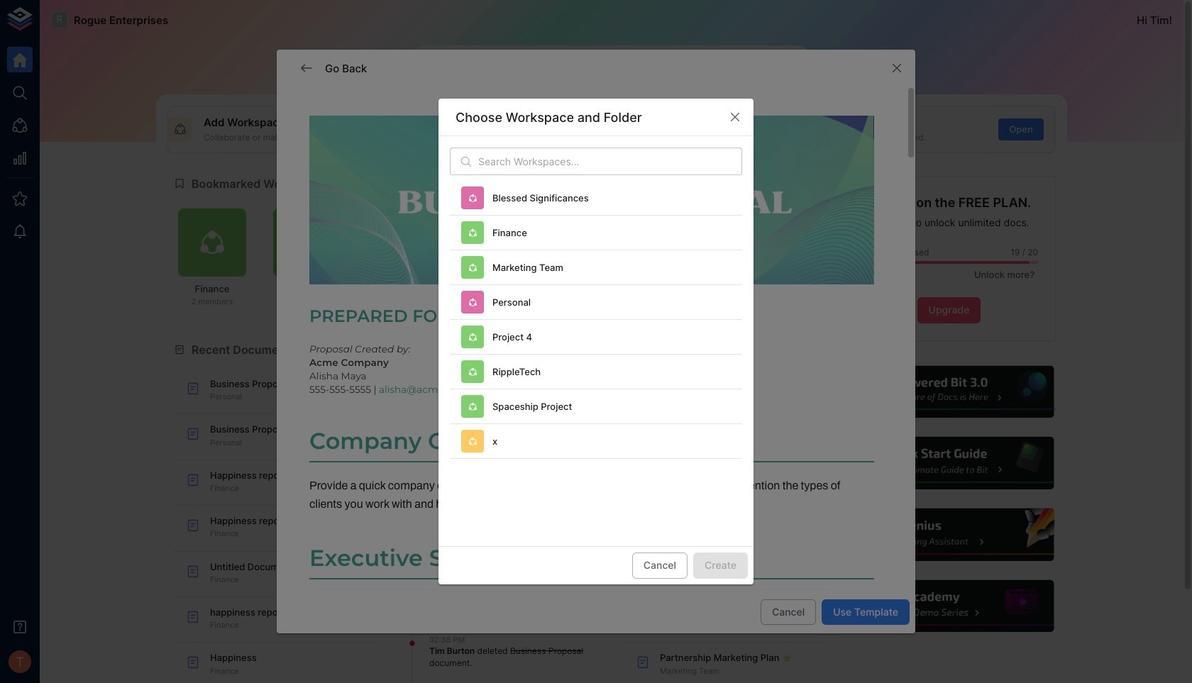 Task type: describe. For each thing, give the bounding box(es) containing it.
4 help image from the top
[[843, 579, 1056, 635]]



Task type: locate. For each thing, give the bounding box(es) containing it.
help image
[[843, 364, 1056, 420], [843, 436, 1056, 492], [843, 507, 1056, 563], [843, 579, 1056, 635]]

dialog
[[277, 50, 916, 684], [439, 99, 754, 585]]

Search Workspaces... text field
[[478, 148, 743, 176]]

1 help image from the top
[[843, 364, 1056, 420]]

2 help image from the top
[[843, 436, 1056, 492]]

3 help image from the top
[[843, 507, 1056, 563]]



Task type: vqa. For each thing, say whether or not it's contained in the screenshot.
the right FAVORITE Image
no



